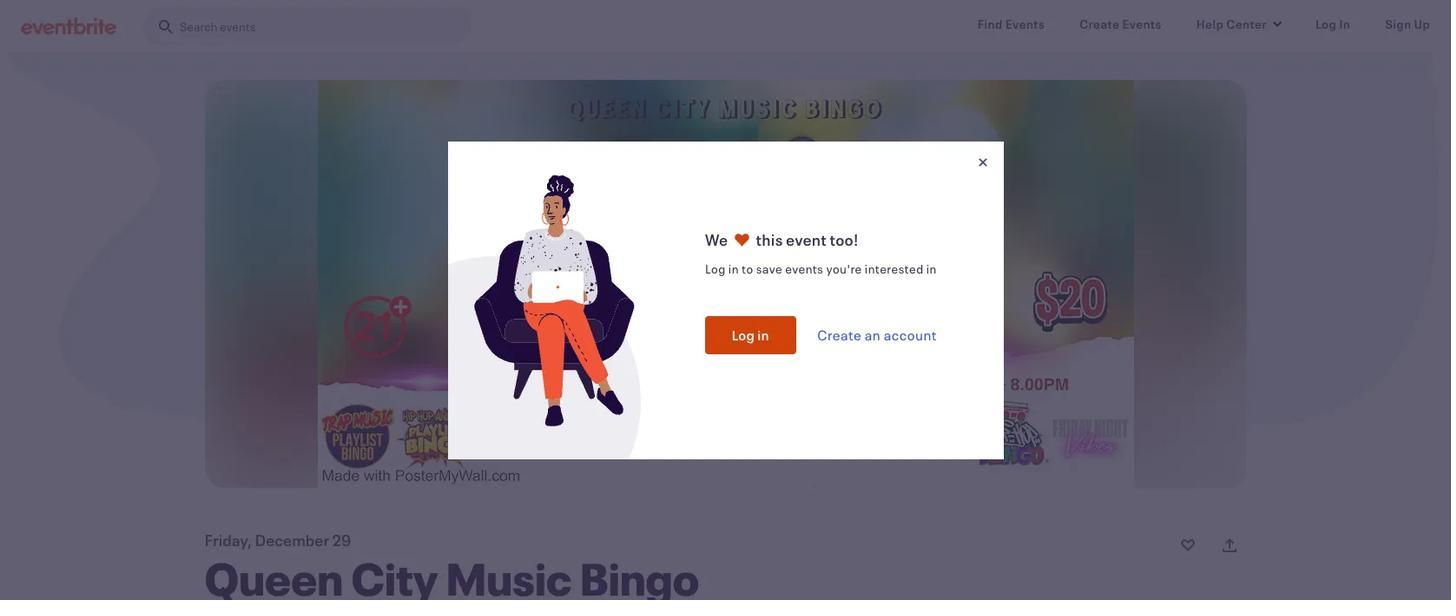 Task type: locate. For each thing, give the bounding box(es) containing it.
sign up link
[[1372, 7, 1444, 42]]

1 horizontal spatial events
[[1123, 16, 1162, 32]]

create an account
[[817, 326, 937, 344]]

log down to
[[732, 325, 755, 344]]

alert dialog
[[0, 0, 1451, 600]]

log in link
[[705, 316, 797, 354]]

0 vertical spatial events
[[220, 18, 256, 35]]

sign up
[[1386, 16, 1430, 32]]

december
[[255, 530, 329, 551]]

eventbrite image
[[21, 17, 116, 35]]

in
[[1339, 16, 1351, 32]]

0 vertical spatial create
[[1080, 16, 1120, 32]]

up
[[1414, 16, 1430, 32]]

1 events from the left
[[1006, 16, 1045, 32]]

events right find
[[1006, 16, 1045, 32]]

in
[[729, 260, 739, 277], [927, 260, 937, 277], [758, 325, 770, 344]]

in for log in to save events you're interested in
[[729, 260, 739, 277]]

log for log in
[[732, 325, 755, 344]]

create inside create events link
[[1080, 16, 1120, 32]]

find events
[[978, 16, 1045, 32]]

2 vertical spatial log
[[732, 325, 755, 344]]

0 vertical spatial log
[[1316, 16, 1337, 32]]

1 horizontal spatial create
[[1080, 16, 1120, 32]]

log
[[1316, 16, 1337, 32], [705, 260, 726, 277], [732, 325, 755, 344]]

sign
[[1386, 16, 1412, 32]]

find events link
[[964, 7, 1059, 42]]

create an account link
[[817, 326, 937, 344]]

an
[[865, 326, 881, 344]]

events
[[220, 18, 256, 35], [785, 260, 824, 277]]

interested
[[865, 260, 924, 277]]

create
[[1080, 16, 1120, 32], [817, 326, 862, 344]]

0 horizontal spatial events
[[1006, 16, 1045, 32]]

log in
[[1316, 16, 1351, 32]]

0 horizontal spatial create
[[817, 326, 862, 344]]

0 horizontal spatial in
[[729, 260, 739, 277]]

in right the interested
[[927, 260, 937, 277]]

events left help
[[1123, 16, 1162, 32]]

1 horizontal spatial log
[[732, 325, 755, 344]]

log down 'we'
[[705, 260, 726, 277]]

2 events from the left
[[1123, 16, 1162, 32]]

in left to
[[729, 260, 739, 277]]

1 horizontal spatial in
[[758, 325, 770, 344]]

1 vertical spatial events
[[785, 260, 824, 277]]

create events link
[[1066, 7, 1176, 42]]

you're
[[826, 260, 862, 277]]

search events
[[180, 18, 256, 35]]

1 horizontal spatial events
[[785, 260, 824, 277]]

2 horizontal spatial log
[[1316, 16, 1337, 32]]

0 horizontal spatial log
[[705, 260, 726, 277]]

friday, december 29 article
[[0, 52, 1451, 600]]

events down the this event too!
[[785, 260, 824, 277]]

29
[[332, 530, 351, 551]]

we
[[705, 229, 731, 250]]

events for find events
[[1006, 16, 1045, 32]]

in down save
[[758, 325, 770, 344]]

events
[[1006, 16, 1045, 32], [1123, 16, 1162, 32]]

log left in
[[1316, 16, 1337, 32]]

1 vertical spatial log
[[705, 260, 726, 277]]

0 horizontal spatial events
[[220, 18, 256, 35]]

log for log in to save events you're interested in
[[705, 260, 726, 277]]

events inside alert dialog
[[785, 260, 824, 277]]

events right search
[[220, 18, 256, 35]]

1 vertical spatial create
[[817, 326, 862, 344]]



Task type: describe. For each thing, give the bounding box(es) containing it.
event
[[786, 229, 827, 250]]

alert dialog containing we
[[0, 0, 1451, 600]]

help center
[[1197, 16, 1267, 32]]

friday, december 29
[[205, 530, 351, 551]]

this event too!
[[753, 229, 859, 250]]

log in to save events you're interested in
[[705, 260, 937, 277]]

save
[[756, 260, 783, 277]]

create for create events
[[1080, 16, 1120, 32]]

log for log in
[[1316, 16, 1337, 32]]

events for create events
[[1123, 16, 1162, 32]]

find
[[978, 16, 1003, 32]]

log in link
[[1302, 7, 1365, 42]]

create for create an account
[[817, 326, 862, 344]]

log in
[[732, 325, 770, 344]]

in for log in
[[758, 325, 770, 344]]

friday,
[[205, 530, 252, 551]]

search events button
[[144, 7, 471, 46]]

account
[[884, 326, 937, 344]]

create events
[[1080, 16, 1162, 32]]

to
[[742, 260, 754, 277]]

events inside button
[[220, 18, 256, 35]]

help
[[1197, 16, 1224, 32]]

search
[[180, 18, 218, 35]]

center
[[1227, 16, 1267, 32]]

this
[[756, 229, 783, 250]]

too!
[[830, 229, 859, 250]]

2 horizontal spatial in
[[927, 260, 937, 277]]



Task type: vqa. For each thing, say whether or not it's contained in the screenshot.
Log in 'in'
yes



